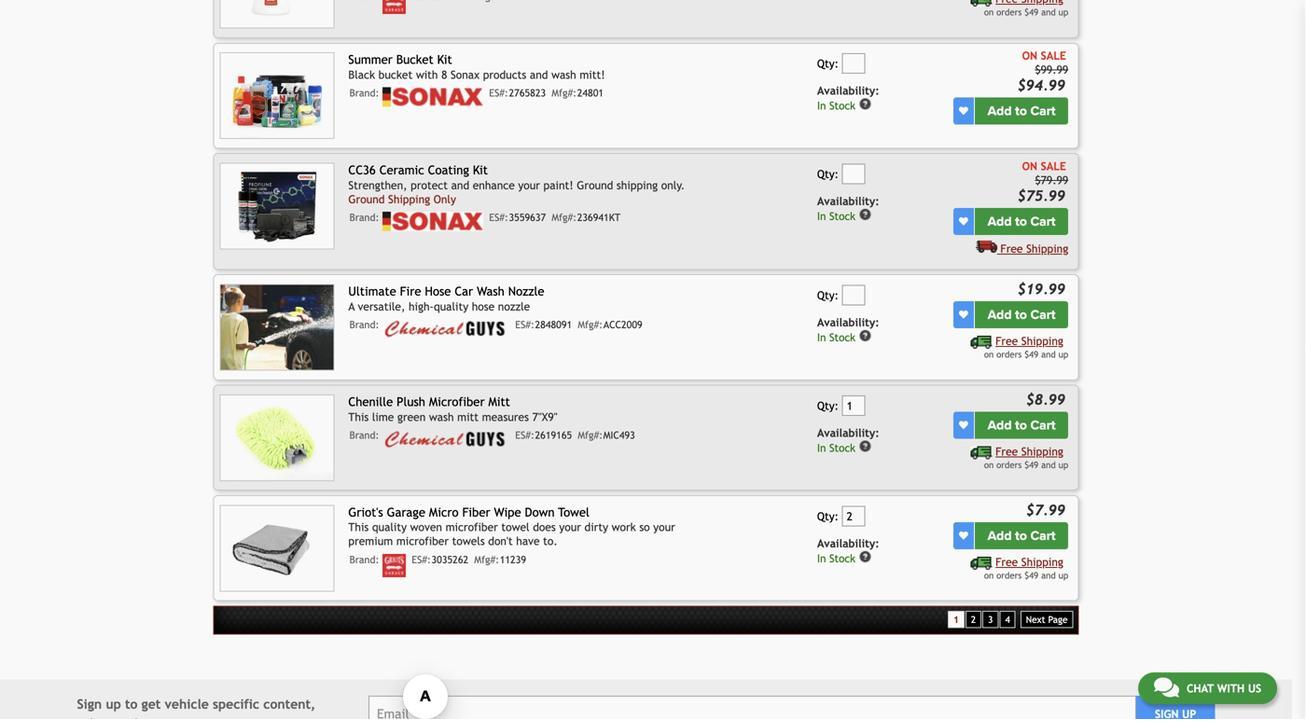 Task type: locate. For each thing, give the bounding box(es) containing it.
sale for $75.99
[[1041, 160, 1067, 173]]

1 vertical spatial with
[[1218, 682, 1245, 695]]

quality inside ultimate fire hose car wash nozzle a versatile, high-quality hose nozzle
[[434, 300, 469, 313]]

3 $49 from the top
[[1025, 460, 1039, 470]]

and right sales,
[[115, 717, 138, 720]]

to for add to cart button corresponding to $7.99
[[1016, 528, 1028, 544]]

free shipping on orders $49 and up up next
[[985, 556, 1069, 581]]

5 add from the top
[[988, 528, 1012, 544]]

es#: down nozzle
[[516, 319, 535, 331]]

0 vertical spatial chemical guys - corporate logo image
[[383, 319, 510, 340]]

to for add to cart button related to $8.99
[[1016, 418, 1028, 434]]

3 qty: from the top
[[818, 289, 839, 302]]

griot's - corporate logo image up summer bucket kit link
[[383, 0, 406, 14]]

0 vertical spatial add to wish list image
[[959, 107, 969, 116]]

mfg#: left the "mic493"
[[578, 430, 603, 441]]

2 brand: from the top
[[350, 212, 379, 223]]

1 horizontal spatial ground
[[577, 179, 614, 192]]

up up page
[[1059, 571, 1069, 581]]

2 add to wish list image from the top
[[959, 310, 969, 320]]

2 on from the top
[[1023, 160, 1038, 173]]

sonax - corporate logo image down only
[[383, 212, 484, 231]]

11239
[[500, 554, 526, 566]]

1 add to wish list image from the top
[[959, 107, 969, 116]]

2 link
[[966, 611, 982, 629]]

quality down the garage
[[372, 521, 407, 534]]

question sign image
[[859, 208, 872, 221], [859, 440, 872, 453], [859, 551, 872, 564]]

1 horizontal spatial your
[[559, 521, 581, 534]]

4 on from the top
[[985, 571, 994, 581]]

0 horizontal spatial quality
[[372, 521, 407, 534]]

1 chemical guys - corporate logo image from the top
[[383, 319, 510, 340]]

next page
[[1027, 615, 1068, 625]]

shipping down protect
[[388, 193, 430, 206]]

cart down $19.99
[[1031, 307, 1056, 323]]

3 availability: in stock from the top
[[818, 316, 880, 344]]

shipping inside the cc36 ceramic coating kit strengthen, protect and enhance your paint! ground shipping only. ground shipping only
[[388, 193, 430, 206]]

0 vertical spatial quality
[[434, 300, 469, 313]]

0 horizontal spatial kit
[[437, 52, 452, 67]]

2 vertical spatial question sign image
[[859, 551, 872, 564]]

3 in from the top
[[818, 331, 826, 344]]

0 vertical spatial microfiber
[[446, 521, 498, 534]]

0 vertical spatial free shipping on orders $49 and up
[[985, 335, 1069, 360]]

2 this from the top
[[349, 521, 369, 534]]

add to cart button down $7.99 on the right bottom of the page
[[975, 523, 1069, 550]]

with left us
[[1218, 682, 1245, 695]]

towels
[[452, 535, 485, 548]]

ground
[[577, 179, 614, 192], [349, 193, 385, 206]]

chemical guys - corporate logo image for $8.99
[[383, 430, 510, 450]]

this
[[349, 411, 369, 424], [349, 521, 369, 534]]

free shipping on orders $49 and up for $7.99
[[985, 556, 1069, 581]]

add to cart button up the free shipping on the top of the page
[[975, 208, 1069, 235]]

with
[[416, 68, 438, 81], [1218, 682, 1245, 695]]

3 free shipping image from the top
[[971, 557, 993, 570]]

orders
[[997, 7, 1022, 17], [997, 350, 1022, 360], [997, 460, 1022, 470], [997, 571, 1022, 581]]

0 vertical spatial with
[[416, 68, 438, 81]]

2 qty: from the top
[[818, 168, 839, 181]]

cart down $7.99 on the right bottom of the page
[[1031, 528, 1056, 544]]

on up the '$99.99'
[[1023, 49, 1038, 62]]

5 availability: from the top
[[818, 537, 880, 550]]

4 add to cart button from the top
[[975, 412, 1069, 439]]

sonax - corporate logo image for $75.99
[[383, 212, 484, 231]]

free for $8.99
[[996, 445, 1019, 458]]

2
[[972, 615, 976, 625]]

1 vertical spatial question sign image
[[859, 440, 872, 453]]

0 vertical spatial wash
[[552, 68, 577, 81]]

1 griot's - corporate logo image from the top
[[383, 0, 406, 14]]

brand: down premium
[[350, 554, 379, 566]]

1 vertical spatial chemical guys - corporate logo image
[[383, 430, 510, 450]]

and up $7.99 on the right bottom of the page
[[1042, 460, 1056, 470]]

mfg#: left acc2009
[[578, 319, 603, 331]]

mfg#: for $8.99
[[578, 430, 603, 441]]

3 orders from the top
[[997, 460, 1022, 470]]

1 sale from the top
[[1041, 49, 1067, 62]]

hose
[[472, 300, 495, 313]]

es#3559637 - 236941kt - cc36 ceramic coating kit - strengthen, protect and enhance your paint! ground shipping only. - sonax - audi bmw volkswagen mercedes benz mini porsche image
[[220, 163, 335, 250]]

don't
[[488, 535, 513, 548]]

1 vertical spatial sonax - corporate logo image
[[383, 212, 484, 231]]

on for $19.99
[[985, 350, 994, 360]]

on inside on sale $99.99 $94.99
[[1023, 49, 1038, 62]]

chemical guys - corporate logo image for $19.99
[[383, 319, 510, 340]]

availability: in stock for $19.99
[[818, 316, 880, 344]]

1 this from the top
[[349, 411, 369, 424]]

0 vertical spatial free shipping image
[[971, 0, 993, 7]]

3 brand: from the top
[[350, 319, 379, 331]]

quality
[[434, 300, 469, 313], [372, 521, 407, 534]]

griot's garage micro fiber wipe down towel this quality woven microfiber towel does your dirty work so your premium microfiber towels don't have to.
[[349, 505, 676, 548]]

4 stock from the top
[[830, 442, 856, 455]]

availability:
[[818, 84, 880, 97], [818, 195, 880, 208], [818, 316, 880, 329], [818, 427, 880, 440], [818, 537, 880, 550]]

up for $7.99
[[1059, 571, 1069, 581]]

$79.99
[[1035, 174, 1069, 187]]

0 vertical spatial sonax - corporate logo image
[[383, 87, 484, 107]]

and up next page link
[[1042, 571, 1056, 581]]

4 brand: from the top
[[350, 430, 379, 441]]

add to cart button down $94.99
[[975, 98, 1069, 125]]

ultimate fire hose car wash nozzle link
[[349, 284, 545, 299]]

3 availability: from the top
[[818, 316, 880, 329]]

3 add to cart from the top
[[988, 307, 1056, 323]]

es#3673246 - 51140 - foaming sprayer - griot's garage - easily lay down a sea of cleaning foam and rinse your vehicle for a safe and thorough wash in a lot less time and with a lot less - griot's - audi bmw volkswagen mercedes benz mini porsche image
[[220, 0, 335, 29]]

5 in from the top
[[818, 553, 826, 565]]

2 orders from the top
[[997, 350, 1022, 360]]

your down towel
[[559, 521, 581, 534]]

to down $19.99
[[1016, 307, 1028, 323]]

4 add from the top
[[988, 418, 1012, 434]]

es#: down measures
[[516, 430, 535, 441]]

0 vertical spatial free shipping image
[[976, 240, 998, 253]]

add to cart
[[988, 103, 1056, 119], [988, 214, 1056, 230], [988, 307, 1056, 323], [988, 418, 1056, 434], [988, 528, 1056, 544]]

2 add to wish list image from the top
[[959, 532, 969, 541]]

2848091
[[535, 319, 572, 331]]

1 vertical spatial free shipping image
[[971, 447, 993, 460]]

0 vertical spatial griot's - corporate logo image
[[383, 0, 406, 14]]

quality down ultimate fire hose car wash nozzle link
[[434, 300, 469, 313]]

3 cart from the top
[[1031, 307, 1056, 323]]

1 vertical spatial on
[[1023, 160, 1038, 173]]

2 stock from the top
[[830, 210, 856, 223]]

2 free shipping image from the top
[[971, 447, 993, 460]]

shipping
[[388, 193, 430, 206], [1027, 242, 1069, 255], [1022, 335, 1064, 348], [1022, 445, 1064, 458], [1022, 556, 1064, 569]]

None text field
[[843, 53, 866, 74], [843, 396, 866, 416], [843, 53, 866, 74], [843, 396, 866, 416]]

to down $7.99 on the right bottom of the page
[[1016, 528, 1028, 544]]

sale inside on sale $99.99 $94.99
[[1041, 49, 1067, 62]]

on inside on sale $79.99 $75.99
[[1023, 160, 1038, 173]]

wash inside 'summer bucket kit black bucket with 8 sonax products and wash mitt!'
[[552, 68, 577, 81]]

1 horizontal spatial with
[[1218, 682, 1245, 695]]

quality inside griot's garage micro fiber wipe down towel this quality woven microfiber towel does your dirty work so your premium microfiber towels don't have to.
[[372, 521, 407, 534]]

1 question sign image from the top
[[859, 98, 872, 111]]

4 qty: from the top
[[818, 400, 839, 413]]

and up the '$99.99'
[[1042, 7, 1056, 17]]

ultimate
[[349, 284, 396, 299]]

on
[[1023, 49, 1038, 62], [1023, 160, 1038, 173]]

0 vertical spatial this
[[349, 411, 369, 424]]

down
[[525, 505, 555, 520]]

content,
[[263, 697, 316, 712]]

4 add to cart from the top
[[988, 418, 1056, 434]]

3 question sign image from the top
[[859, 551, 872, 564]]

to for $19.99 add to cart button
[[1016, 307, 1028, 323]]

availability: for $7.99
[[818, 537, 880, 550]]

1 vertical spatial kit
[[473, 163, 488, 177]]

0 horizontal spatial with
[[416, 68, 438, 81]]

mfg#: left 24801
[[552, 87, 577, 99]]

kit up the 8
[[437, 52, 452, 67]]

es#: for $7.99
[[412, 554, 431, 566]]

on
[[985, 7, 994, 17], [985, 350, 994, 360], [985, 460, 994, 470], [985, 571, 994, 581]]

0 vertical spatial add to wish list image
[[959, 217, 969, 226]]

add to wish list image
[[959, 107, 969, 116], [959, 310, 969, 320], [959, 421, 969, 430]]

cart down $8.99
[[1031, 418, 1056, 434]]

sale inside on sale $79.99 $75.99
[[1041, 160, 1067, 173]]

1 vertical spatial sale
[[1041, 160, 1067, 173]]

1 add from the top
[[988, 103, 1012, 119]]

shipping for $8.99
[[1022, 445, 1064, 458]]

1 in from the top
[[818, 100, 826, 112]]

add to cart down $8.99
[[988, 418, 1056, 434]]

car
[[455, 284, 473, 299]]

0 horizontal spatial your
[[518, 179, 540, 192]]

to down $8.99
[[1016, 418, 1028, 434]]

Email email field
[[369, 696, 1137, 720]]

1 vertical spatial add to wish list image
[[959, 532, 969, 541]]

1 vertical spatial ground
[[349, 193, 385, 206]]

acc2009
[[604, 319, 643, 331]]

and up es#: 2765823 mfg#: 24801
[[530, 68, 548, 81]]

chemical guys - corporate logo image down chenille plush microfiber mitt this lime green wash mitt measures 7"x9" at the left of page
[[383, 430, 510, 450]]

sale
[[1041, 49, 1067, 62], [1041, 160, 1067, 173]]

1 vertical spatial free shipping on orders $49 and up
[[985, 445, 1069, 470]]

mfg#:
[[552, 87, 577, 99], [552, 212, 577, 223], [578, 319, 603, 331], [578, 430, 603, 441], [475, 554, 499, 566]]

brand: down a
[[350, 319, 379, 331]]

does
[[533, 521, 556, 534]]

sale for $94.99
[[1041, 49, 1067, 62]]

3 on from the top
[[985, 460, 994, 470]]

2 vertical spatial free shipping image
[[971, 557, 993, 570]]

es#: down products
[[489, 87, 509, 99]]

with left the 8
[[416, 68, 438, 81]]

2 free shipping on orders $49 and up from the top
[[985, 445, 1069, 470]]

wash down chenille plush microfiber mitt link
[[429, 411, 454, 424]]

es#: 3559637 mfg#: 236941kt
[[489, 212, 621, 223]]

on up $79.99
[[1023, 160, 1038, 173]]

sale up the '$99.99'
[[1041, 49, 1067, 62]]

free shipping on orders $49 and up up $7.99 on the right bottom of the page
[[985, 445, 1069, 470]]

add to cart down $7.99 on the right bottom of the page
[[988, 528, 1056, 544]]

4 $49 from the top
[[1025, 571, 1039, 581]]

to
[[1016, 103, 1028, 119], [1016, 214, 1028, 230], [1016, 307, 1028, 323], [1016, 418, 1028, 434], [1016, 528, 1028, 544], [125, 697, 138, 712]]

your left paint!
[[518, 179, 540, 192]]

add to cart down $94.99
[[988, 103, 1056, 119]]

mfg#: down don't at the bottom left of page
[[475, 554, 499, 566]]

sonax - corporate logo image down the 8
[[383, 87, 484, 107]]

1 question sign image from the top
[[859, 208, 872, 221]]

towel
[[558, 505, 590, 520]]

chemical guys - corporate logo image
[[383, 319, 510, 340], [383, 430, 510, 450]]

1 add to cart button from the top
[[975, 98, 1069, 125]]

sales,
[[77, 717, 111, 720]]

0 vertical spatial on
[[1023, 49, 1038, 62]]

in for $8.99
[[818, 442, 826, 455]]

brand: down black
[[350, 87, 379, 99]]

up for $19.99
[[1059, 350, 1069, 360]]

es#: 2619165 mfg#: mic493
[[516, 430, 636, 441]]

4 in from the top
[[818, 442, 826, 455]]

summer
[[349, 52, 393, 67]]

high-
[[409, 300, 434, 313]]

add to wish list image
[[959, 217, 969, 226], [959, 532, 969, 541]]

es#2848091 - acc2009 - ultimate fire hose car wash nozzle - a versatile, high-quality hose nozzle - chemical guys - audi bmw volkswagen mercedes benz mini porsche image
[[220, 284, 335, 371]]

free shipping image
[[971, 0, 993, 7], [971, 447, 993, 460], [971, 557, 993, 570]]

0 horizontal spatial wash
[[429, 411, 454, 424]]

1 vertical spatial question sign image
[[859, 330, 872, 343]]

3 add to cart button from the top
[[975, 302, 1069, 329]]

1 vertical spatial griot's - corporate logo image
[[383, 554, 406, 578]]

sale up $79.99
[[1041, 160, 1067, 173]]

es#:
[[489, 87, 509, 99], [489, 212, 509, 223], [516, 319, 535, 331], [516, 430, 535, 441], [412, 554, 431, 566]]

0 horizontal spatial ground
[[349, 193, 385, 206]]

3 link
[[983, 611, 999, 629]]

brand: down lime
[[350, 430, 379, 441]]

0 vertical spatial ground
[[577, 179, 614, 192]]

microfiber
[[429, 395, 485, 409]]

2 sonax - corporate logo image from the top
[[383, 212, 484, 231]]

0 vertical spatial kit
[[437, 52, 452, 67]]

0 vertical spatial question sign image
[[859, 98, 872, 111]]

2 vertical spatial free shipping on orders $49 and up
[[985, 556, 1069, 581]]

mfg#: down paint!
[[552, 212, 577, 223]]

this down griot's
[[349, 521, 369, 534]]

qty: for $7.99
[[818, 510, 839, 523]]

add to cart button for $7.99
[[975, 523, 1069, 550]]

free shipping image
[[976, 240, 998, 253], [971, 336, 993, 349]]

shipping down $19.99
[[1022, 335, 1064, 348]]

2 on from the top
[[985, 350, 994, 360]]

to.
[[543, 535, 558, 548]]

on sale $99.99 $94.99
[[1018, 49, 1069, 94]]

3 add to wish list image from the top
[[959, 421, 969, 430]]

question sign image
[[859, 98, 872, 111], [859, 330, 872, 343]]

free shipping on orders $49 and up up $8.99
[[985, 335, 1069, 360]]

$49 for $19.99
[[1025, 350, 1039, 360]]

us
[[1249, 682, 1262, 695]]

up up $8.99
[[1059, 350, 1069, 360]]

on for $94.99
[[1023, 49, 1038, 62]]

kit up enhance
[[473, 163, 488, 177]]

up up the '$99.99'
[[1059, 7, 1069, 17]]

4 cart from the top
[[1031, 418, 1056, 434]]

add to cart button down $19.99
[[975, 302, 1069, 329]]

vehicle
[[165, 697, 209, 712]]

sonax
[[451, 68, 480, 81]]

es#: left 3035262
[[412, 554, 431, 566]]

qty: for $19.99
[[818, 289, 839, 302]]

griot's - corporate logo image down premium
[[383, 554, 406, 578]]

question sign image for $7.99
[[859, 551, 872, 564]]

5 brand: from the top
[[350, 554, 379, 566]]

1
[[954, 615, 959, 625]]

mitt
[[457, 411, 479, 424]]

wash up es#: 2765823 mfg#: 24801
[[552, 68, 577, 81]]

add to cart button for $8.99
[[975, 412, 1069, 439]]

2 question sign image from the top
[[859, 440, 872, 453]]

cc36 ceramic coating kit link
[[349, 163, 488, 177]]

2 add to cart button from the top
[[975, 208, 1069, 235]]

sonax - corporate logo image
[[383, 87, 484, 107], [383, 212, 484, 231]]

up up $7.99 on the right bottom of the page
[[1059, 460, 1069, 470]]

1 vertical spatial quality
[[372, 521, 407, 534]]

2 vertical spatial add to wish list image
[[959, 421, 969, 430]]

and inside 'summer bucket kit black bucket with 8 sonax products and wash mitt!'
[[530, 68, 548, 81]]

3 stock from the top
[[830, 331, 856, 344]]

kit
[[437, 52, 452, 67], [473, 163, 488, 177]]

dialog
[[0, 0, 1307, 720]]

None text field
[[843, 164, 866, 184], [843, 285, 866, 306], [843, 506, 866, 527], [843, 164, 866, 184], [843, 285, 866, 306], [843, 506, 866, 527]]

shipping for $7.99
[[1022, 556, 1064, 569]]

1 horizontal spatial kit
[[473, 163, 488, 177]]

and inside sign up to get vehicle specific content, sales, and more.
[[115, 717, 138, 720]]

0 vertical spatial sale
[[1041, 49, 1067, 62]]

236941kt
[[578, 212, 621, 223]]

and
[[1042, 7, 1056, 17], [530, 68, 548, 81], [451, 179, 470, 192], [1042, 350, 1056, 360], [1042, 460, 1056, 470], [1042, 571, 1056, 581], [115, 717, 138, 720]]

5 stock from the top
[[830, 553, 856, 565]]

next
[[1027, 615, 1046, 625]]

ground down "strengthen,"
[[349, 193, 385, 206]]

on orders $49 and up
[[985, 7, 1069, 17]]

availability: in stock for $8.99
[[818, 427, 880, 455]]

1 add to wish list image from the top
[[959, 217, 969, 226]]

$49 up $7.99 on the right bottom of the page
[[1025, 460, 1039, 470]]

$49 up $8.99
[[1025, 350, 1039, 360]]

question sign image for on sale
[[859, 208, 872, 221]]

only.
[[662, 179, 685, 192]]

griot's - corporate logo image
[[383, 0, 406, 14], [383, 554, 406, 578]]

cart down $94.99
[[1031, 103, 1056, 119]]

microfiber up towels at the left of the page
[[446, 521, 498, 534]]

1 free shipping on orders $49 and up from the top
[[985, 335, 1069, 360]]

fire
[[400, 284, 421, 299]]

5 cart from the top
[[1031, 528, 1056, 544]]

1 brand: from the top
[[350, 87, 379, 99]]

your
[[518, 179, 540, 192], [559, 521, 581, 534], [654, 521, 676, 534]]

2 availability: from the top
[[818, 195, 880, 208]]

wipe
[[494, 505, 521, 520]]

add to cart up the free shipping on the top of the page
[[988, 214, 1056, 230]]

add
[[988, 103, 1012, 119], [988, 214, 1012, 230], [988, 307, 1012, 323], [988, 418, 1012, 434], [988, 528, 1012, 544]]

to left get
[[125, 697, 138, 712]]

chemical guys - corporate logo image down ultimate fire hose car wash nozzle a versatile, high-quality hose nozzle
[[383, 319, 510, 340]]

1 sonax - corporate logo image from the top
[[383, 87, 484, 107]]

brand: down "strengthen,"
[[350, 212, 379, 223]]

free shipping on orders $49 and up
[[985, 335, 1069, 360], [985, 445, 1069, 470], [985, 556, 1069, 581]]

shipping down $7.99 on the right bottom of the page
[[1022, 556, 1064, 569]]

1 orders from the top
[[997, 7, 1022, 17]]

$49 up on sale $99.99 $94.99
[[1025, 7, 1039, 17]]

1 vertical spatial microfiber
[[397, 535, 449, 548]]

4 availability: in stock from the top
[[818, 427, 880, 455]]

es#3035262 - 11239 - griot's garage micro fiber wipe down towel - this quality woven microfiber towel does your dirty work so your premium microfiber towels don't have to. - griot's - audi bmw volkswagen mercedes benz mini porsche image
[[220, 505, 335, 592]]

2 chemical guys - corporate logo image from the top
[[383, 430, 510, 450]]

4
[[1006, 615, 1011, 625]]

have
[[516, 535, 540, 548]]

cart for $19.99
[[1031, 307, 1056, 323]]

your right so
[[654, 521, 676, 534]]

4 availability: from the top
[[818, 427, 880, 440]]

stock for $7.99
[[830, 553, 856, 565]]

1 on from the top
[[1023, 49, 1038, 62]]

5 availability: in stock from the top
[[818, 537, 880, 565]]

3 free shipping on orders $49 and up from the top
[[985, 556, 1069, 581]]

add to cart button
[[975, 98, 1069, 125], [975, 208, 1069, 235], [975, 302, 1069, 329], [975, 412, 1069, 439], [975, 523, 1069, 550]]

bucket
[[396, 52, 434, 67]]

griot's
[[349, 505, 383, 520]]

up for $8.99
[[1059, 460, 1069, 470]]

1 horizontal spatial quality
[[434, 300, 469, 313]]

1 horizontal spatial wash
[[552, 68, 577, 81]]

2 add from the top
[[988, 214, 1012, 230]]

question sign image for $19.99
[[859, 330, 872, 343]]

add to cart button down $8.99
[[975, 412, 1069, 439]]

2 sale from the top
[[1041, 160, 1067, 173]]

on for $7.99
[[985, 571, 994, 581]]

kit inside the cc36 ceramic coating kit strengthen, protect and enhance your paint! ground shipping only. ground shipping only
[[473, 163, 488, 177]]

$49 up next
[[1025, 571, 1039, 581]]

to down $94.99
[[1016, 103, 1028, 119]]

1 vertical spatial add to wish list image
[[959, 310, 969, 320]]

0 vertical spatial question sign image
[[859, 208, 872, 221]]

up inside sign up to get vehicle specific content, sales, and more.
[[106, 697, 121, 712]]

qty:
[[818, 57, 839, 70], [818, 168, 839, 181], [818, 289, 839, 302], [818, 400, 839, 413], [818, 510, 839, 523]]

1 vertical spatial wash
[[429, 411, 454, 424]]

7"x9"
[[533, 411, 558, 424]]

3 add from the top
[[988, 307, 1012, 323]]

chenille plush microfiber mitt this lime green wash mitt measures 7"x9"
[[349, 395, 558, 424]]

2 $49 from the top
[[1025, 350, 1039, 360]]

5 add to cart button from the top
[[975, 523, 1069, 550]]

4 orders from the top
[[997, 571, 1022, 581]]

1 vertical spatial this
[[349, 521, 369, 534]]

2 question sign image from the top
[[859, 330, 872, 343]]

1 qty: from the top
[[818, 57, 839, 70]]

microfiber down 'woven'
[[397, 535, 449, 548]]

shipping down $8.99
[[1022, 445, 1064, 458]]

to up the free shipping on the top of the page
[[1016, 214, 1028, 230]]

1 availability: from the top
[[818, 84, 880, 97]]

this down the chenille
[[349, 411, 369, 424]]

add for $8.99
[[988, 418, 1012, 434]]

2 cart from the top
[[1031, 214, 1056, 230]]

1 add to cart from the top
[[988, 103, 1056, 119]]

5 add to cart from the top
[[988, 528, 1056, 544]]

mfg#: for $19.99
[[578, 319, 603, 331]]

to for fifth add to cart button from the bottom of the page
[[1016, 103, 1028, 119]]

5 qty: from the top
[[818, 510, 839, 523]]

add to wish list image for add to cart button corresponding to $7.99
[[959, 532, 969, 541]]

ground up the 236941kt
[[577, 179, 614, 192]]

2 add to cart from the top
[[988, 214, 1056, 230]]

cart down $75.99
[[1031, 214, 1056, 230]]

your inside the cc36 ceramic coating kit strengthen, protect and enhance your paint! ground shipping only. ground shipping only
[[518, 179, 540, 192]]

up up sales,
[[106, 697, 121, 712]]

add to cart down $19.99
[[988, 307, 1056, 323]]

free for $19.99
[[996, 335, 1019, 348]]

add for $7.99
[[988, 528, 1012, 544]]

and down coating
[[451, 179, 470, 192]]



Task type: vqa. For each thing, say whether or not it's contained in the screenshot.


Task type: describe. For each thing, give the bounding box(es) containing it.
$49 for $7.99
[[1025, 571, 1039, 581]]

a
[[349, 300, 355, 313]]

orders for $8.99
[[997, 460, 1022, 470]]

chat with us
[[1187, 682, 1262, 695]]

free shipping
[[1001, 242, 1069, 255]]

lime
[[372, 411, 394, 424]]

summer bucket kit link
[[349, 52, 452, 67]]

so
[[640, 521, 650, 534]]

availability: for $19.99
[[818, 316, 880, 329]]

premium
[[349, 535, 393, 548]]

get
[[142, 697, 161, 712]]

in for $7.99
[[818, 553, 826, 565]]

mic493
[[604, 430, 636, 441]]

free shipping image for $8.99
[[971, 447, 993, 460]]

next page link
[[1021, 611, 1074, 629]]

brand: for $8.99
[[350, 430, 379, 441]]

chat with us link
[[1139, 673, 1278, 705]]

on for $8.99
[[985, 460, 994, 470]]

$49 for $8.99
[[1025, 460, 1039, 470]]

work
[[612, 521, 636, 534]]

shipping for $19.99
[[1022, 335, 1064, 348]]

cart for $7.99
[[1031, 528, 1056, 544]]

add to cart for $19.99
[[988, 307, 1056, 323]]

$19.99
[[1018, 281, 1066, 298]]

add to wish list image for $8.99
[[959, 421, 969, 430]]

1 availability: in stock from the top
[[818, 84, 880, 112]]

mitt
[[489, 395, 510, 409]]

summer bucket kit black bucket with 8 sonax products and wash mitt!
[[349, 52, 605, 81]]

coating
[[428, 163, 469, 177]]

3559637
[[509, 212, 546, 223]]

cart for $8.99
[[1031, 418, 1056, 434]]

es#: for $8.99
[[516, 430, 535, 441]]

8
[[442, 68, 447, 81]]

2619165
[[535, 430, 572, 441]]

nozzle
[[508, 284, 545, 299]]

es#2619165 - mic493 - chenille plush microfiber mitt - this lime green wash mitt measures 7"x9" - chemical guys - audi bmw volkswagen mercedes benz mini porsche image
[[220, 395, 335, 482]]

stock for $19.99
[[830, 331, 856, 344]]

free for $7.99
[[996, 556, 1019, 569]]

bucket
[[379, 68, 413, 81]]

question sign image for $8.99
[[859, 440, 872, 453]]

garage
[[387, 505, 426, 520]]

1 on from the top
[[985, 7, 994, 17]]

orders for $7.99
[[997, 571, 1022, 581]]

2765823
[[509, 87, 546, 99]]

1 $49 from the top
[[1025, 7, 1039, 17]]

on for $75.99
[[1023, 160, 1038, 173]]

chat
[[1187, 682, 1214, 695]]

wash
[[477, 284, 505, 299]]

plush
[[397, 395, 426, 409]]

$8.99
[[1027, 391, 1066, 408]]

black
[[349, 68, 375, 81]]

4 link
[[1000, 611, 1016, 629]]

orders for $19.99
[[997, 350, 1022, 360]]

and inside the cc36 ceramic coating kit strengthen, protect and enhance your paint! ground shipping only. ground shipping only
[[451, 179, 470, 192]]

1 cart from the top
[[1031, 103, 1056, 119]]

page
[[1049, 615, 1068, 625]]

chenille
[[349, 395, 393, 409]]

cc36 ceramic coating kit strengthen, protect and enhance your paint! ground shipping only. ground shipping only
[[349, 163, 685, 206]]

availability: for $8.99
[[818, 427, 880, 440]]

to inside sign up to get vehicle specific content, sales, and more.
[[125, 697, 138, 712]]

this inside griot's garage micro fiber wipe down towel this quality woven microfiber towel does your dirty work so your premium microfiber towels don't have to.
[[349, 521, 369, 534]]

add to cart button for $19.99
[[975, 302, 1069, 329]]

hose
[[425, 284, 451, 299]]

towel
[[502, 521, 530, 534]]

3035262
[[432, 554, 469, 566]]

in for $19.99
[[818, 331, 826, 344]]

wash inside chenille plush microfiber mitt this lime green wash mitt measures 7"x9"
[[429, 411, 454, 424]]

green
[[398, 411, 426, 424]]

versatile,
[[358, 300, 405, 313]]

nozzle
[[498, 300, 530, 313]]

mfg#: for $7.99
[[475, 554, 499, 566]]

2 horizontal spatial your
[[654, 521, 676, 534]]

free shipping on orders $49 and up for $8.99
[[985, 445, 1069, 470]]

add for $19.99
[[988, 307, 1012, 323]]

woven
[[410, 521, 442, 534]]

availability: in stock for $7.99
[[818, 537, 880, 565]]

2 griot's - corporate logo image from the top
[[383, 554, 406, 578]]

products
[[483, 68, 527, 81]]

1 vertical spatial free shipping image
[[971, 336, 993, 349]]

enhance
[[473, 179, 515, 192]]

on sale $79.99 $75.99
[[1018, 160, 1069, 204]]

24801
[[578, 87, 604, 99]]

dirty
[[585, 521, 609, 534]]

add to cart for $8.99
[[988, 418, 1056, 434]]

add to cart for $7.99
[[988, 528, 1056, 544]]

and up $8.99
[[1042, 350, 1056, 360]]

strengthen,
[[349, 179, 407, 192]]

add to wish list image for fourth add to cart button from the bottom
[[959, 217, 969, 226]]

1 stock from the top
[[830, 100, 856, 112]]

brand: for $7.99
[[350, 554, 379, 566]]

with inside 'summer bucket kit black bucket with 8 sonax products and wash mitt!'
[[416, 68, 438, 81]]

es#2765823 - 24801 - summer bucket kit - black bucket with 8 sonax products and wash mitt! - sonax - audi bmw volkswagen mercedes benz mini porsche image
[[220, 52, 335, 139]]

question sign image for on sale
[[859, 98, 872, 111]]

fiber
[[462, 505, 491, 520]]

cc36
[[349, 163, 376, 177]]

micro
[[429, 505, 459, 520]]

shipping
[[617, 179, 658, 192]]

kit inside 'summer bucket kit black bucket with 8 sonax products and wash mitt!'
[[437, 52, 452, 67]]

2 in from the top
[[818, 210, 826, 223]]

qty: for $8.99
[[818, 400, 839, 413]]

free shipping on orders $49 and up for $19.99
[[985, 335, 1069, 360]]

protect
[[411, 179, 448, 192]]

only
[[434, 193, 456, 206]]

this inside chenille plush microfiber mitt this lime green wash mitt measures 7"x9"
[[349, 411, 369, 424]]

shipping up $19.99
[[1027, 242, 1069, 255]]

brand: for $19.99
[[350, 319, 379, 331]]

griot's garage micro fiber wipe down towel link
[[349, 505, 590, 520]]

add to wish list image for $19.99
[[959, 310, 969, 320]]

1 free shipping image from the top
[[971, 0, 993, 7]]

more.
[[142, 717, 178, 720]]

$7.99
[[1027, 502, 1066, 519]]

es#: 3035262 mfg#: 11239
[[412, 554, 526, 566]]

2 availability: in stock from the top
[[818, 195, 880, 223]]

specific
[[213, 697, 260, 712]]

paint!
[[544, 179, 574, 192]]

es#: 2848091 mfg#: acc2009
[[516, 319, 643, 331]]

sign up to get vehicle specific content, sales, and more.
[[77, 697, 316, 720]]

mitt!
[[580, 68, 605, 81]]

with inside chat with us link
[[1218, 682, 1245, 695]]

$99.99
[[1035, 63, 1069, 76]]

es#: 2765823 mfg#: 24801
[[489, 87, 604, 99]]

es#: left 3559637
[[489, 212, 509, 223]]

free shipping image for $7.99
[[971, 557, 993, 570]]

sonax - corporate logo image for $94.99
[[383, 87, 484, 107]]

3
[[989, 615, 994, 625]]

to for fourth add to cart button from the bottom
[[1016, 214, 1028, 230]]

stock for $8.99
[[830, 442, 856, 455]]

$75.99
[[1018, 188, 1066, 204]]

es#: for $19.99
[[516, 319, 535, 331]]



